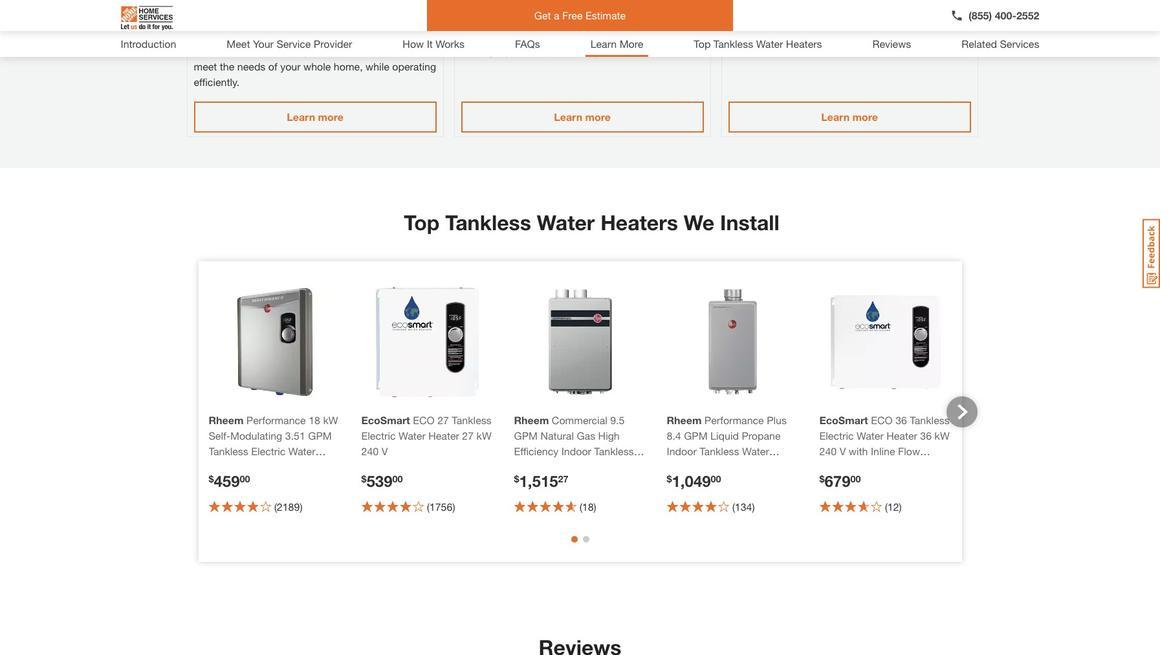Task type: vqa. For each thing, say whether or not it's contained in the screenshot.


Task type: locate. For each thing, give the bounding box(es) containing it.
2 ★ ★ ★ ★ from the left
[[667, 500, 717, 514]]

0 vertical spatial heater
[[320, 29, 349, 41]]

★ ★ ★ ★ ★ down $ 1,515 27
[[514, 500, 577, 514]]

00 for 1,049
[[711, 474, 722, 485]]

22 ☆ from the left
[[833, 500, 844, 514]]

2 eco from the left
[[872, 414, 893, 427]]

☆ ☆ ☆ ☆ ☆
[[209, 500, 272, 514], [362, 500, 424, 514], [514, 500, 577, 514], [667, 500, 730, 514], [820, 500, 883, 514]]

0 horizontal spatial kw
[[323, 414, 338, 427]]

2 horizontal spatial learn more button
[[729, 101, 972, 133]]

service
[[277, 38, 311, 50]]

0 horizontal spatial indoor
[[562, 445, 592, 458]]

learn for water heaters with a tank are the most popular.
[[822, 110, 850, 123]]

kw inside the eco 36 tankless electric water heater 36 kw 240 v with inline flow restrictor
[[935, 430, 950, 442]]

learn more button for tank
[[729, 101, 972, 133]]

vs.
[[486, 3, 502, 17], [758, 3, 774, 17]]

1 vertical spatial the
[[220, 60, 235, 73]]

1 vertical spatial a
[[818, 29, 823, 41]]

the up efficiently.
[[220, 60, 235, 73]]

1 indoor from the left
[[562, 445, 592, 458]]

heater inside the eco 36 tankless electric water heater 36 kw 240 v with inline flow restrictor
[[887, 430, 918, 442]]

★ ★ ★ ★ ★ down $ 539 00
[[362, 500, 424, 514]]

heaters down 'get'
[[511, 29, 546, 41]]

240 up 539
[[362, 445, 379, 458]]

electric up restrictor
[[820, 430, 854, 442]]

with down tank vs. tankless
[[796, 29, 815, 41]]

ecosmart
[[362, 414, 410, 427], [820, 414, 869, 427]]

★ ★ ★ ★ for 1,049
[[667, 500, 717, 514]]

00 inside $ 539 00
[[393, 474, 403, 485]]

1 horizontal spatial 240
[[820, 445, 837, 458]]

ecosmart for 539
[[362, 414, 410, 427]]

1 horizontal spatial learn more button
[[461, 101, 704, 133]]

1 ecosmart from the left
[[362, 414, 410, 427]]

1 gpm from the left
[[308, 430, 332, 442]]

whole
[[304, 60, 331, 73]]

1 vertical spatial gas
[[461, 29, 480, 41]]

v for 539
[[382, 445, 388, 458]]

1 ★ ★ ★ ★ from the left
[[209, 500, 259, 514]]

2 horizontal spatial rheem
[[667, 414, 702, 427]]

2 rheem from the left
[[514, 414, 549, 427]]

0 horizontal spatial with
[[796, 29, 815, 41]]

tank
[[729, 3, 755, 17]]

1 horizontal spatial ★ ★ ★ ★
[[667, 500, 717, 514]]

9 ☆ from the left
[[400, 500, 412, 514]]

1 performance from the left
[[247, 414, 306, 427]]

$ for 459
[[209, 474, 214, 485]]

3 learn more button from the left
[[729, 101, 972, 133]]

00 inside $ 1,049 00
[[711, 474, 722, 485]]

00 for 459
[[240, 474, 250, 485]]

heaters down tank vs. tankless
[[786, 38, 823, 50]]

3 ★ ★ ★ ★ from the left
[[820, 500, 870, 514]]

1 horizontal spatial a
[[818, 29, 823, 41]]

☆ ☆ ☆ ☆ ☆ for 459
[[209, 500, 272, 514]]

0 vertical spatial a
[[554, 9, 560, 21]]

rheem up the 8.4
[[667, 414, 702, 427]]

2 horizontal spatial water
[[483, 29, 508, 41]]

1 vertical spatial with
[[849, 445, 868, 458]]

240 inside eco 27 tankless electric water heater 27 kw 240 v
[[362, 445, 379, 458]]

2 learn more button from the left
[[461, 101, 704, 133]]

$
[[209, 474, 214, 485], [362, 474, 367, 485], [514, 474, 520, 485], [667, 474, 672, 485], [820, 474, 825, 485]]

☆ ☆ ☆ ☆ ☆ down $ 539 00
[[362, 500, 424, 514]]

0 vertical spatial of
[[256, 29, 265, 41]]

1 horizontal spatial rheem
[[514, 414, 549, 427]]

1 240 from the left
[[362, 445, 379, 458]]

important
[[385, 29, 429, 41]]

ecosmart up $ 539 00
[[362, 414, 410, 427]]

are left slightly
[[461, 45, 476, 57]]

rheem for 1,049
[[667, 414, 702, 427]]

gas inside the 'gas water heaters usually cost less to operate but are slightly more expensive up front.'
[[461, 29, 480, 41]]

heater up the hot
[[320, 29, 349, 41]]

performance for 459
[[247, 414, 306, 427]]

learn more for gas vs. electric
[[554, 110, 611, 123]]

1 $ from the left
[[209, 474, 214, 485]]

0 horizontal spatial tank
[[352, 29, 372, 41]]

00 down modulating
[[240, 474, 250, 485]]

1 horizontal spatial with
[[849, 445, 868, 458]]

heaters
[[786, 38, 823, 50], [601, 210, 678, 235]]

1 horizontal spatial vs.
[[758, 3, 774, 17]]

00 inside '$ 459 00'
[[240, 474, 250, 485]]

0 horizontal spatial are
[[461, 45, 476, 57]]

water inside the eco 36 tankless electric water heater 36 kw 240 v with inline flow restrictor
[[857, 430, 884, 442]]

240
[[362, 445, 379, 458], [820, 445, 837, 458]]

eco
[[413, 414, 435, 427], [872, 414, 893, 427]]

it
[[427, 38, 433, 50]]

of down ensures on the left top of the page
[[269, 60, 278, 73]]

0 vertical spatial your
[[268, 29, 288, 41]]

5 ☆ ☆ ☆ ☆ ☆ from the left
[[820, 500, 883, 514]]

tank left is
[[352, 29, 372, 41]]

tankless inside the eco 36 tankless electric water heater 36 kw 240 v with inline flow restrictor
[[910, 414, 950, 427]]

00 down eco 27 tankless electric water heater 27 kw 240 v
[[393, 474, 403, 485]]

1 horizontal spatial indoor
[[667, 445, 697, 458]]

3 rheem from the left
[[667, 414, 702, 427]]

electric inside the eco 36 tankless electric water heater 36 kw 240 v with inline flow restrictor
[[820, 430, 854, 442]]

2 v from the left
[[840, 445, 846, 458]]

gpm inside performance plus 8.4 gpm liquid propane indoor tankless water heater
[[684, 430, 708, 442]]

efficiency
[[514, 445, 559, 458]]

1 vertical spatial are
[[461, 45, 476, 57]]

electric up 539
[[362, 430, 396, 442]]

1 vertical spatial heaters
[[601, 210, 678, 235]]

vs. for gas
[[486, 3, 502, 17]]

slightly
[[479, 45, 511, 57]]

1 horizontal spatial performance
[[705, 414, 764, 427]]

2 horizontal spatial kw
[[935, 430, 950, 442]]

0 horizontal spatial 27
[[438, 414, 449, 427]]

gas for gas vs. electric
[[461, 3, 483, 17]]

gpm right the 8.4
[[684, 430, 708, 442]]

1 horizontal spatial ecosmart
[[820, 414, 869, 427]]

are left reviews
[[849, 29, 864, 41]]

★ ★ ★ ★ for 679
[[820, 500, 870, 514]]

4 ☆ ☆ ☆ ☆ ☆ from the left
[[667, 500, 730, 514]]

4 $ from the left
[[667, 474, 672, 485]]

1 horizontal spatial heaters
[[759, 29, 793, 41]]

00 down restrictor
[[851, 474, 861, 485]]

how
[[403, 38, 424, 50]]

2 horizontal spatial gpm
[[684, 430, 708, 442]]

★ ★ ★ ★
[[209, 500, 259, 514], [667, 500, 717, 514], [820, 500, 870, 514]]

0 vertical spatial the
[[866, 29, 881, 41]]

0 horizontal spatial learn more
[[287, 110, 344, 123]]

2 horizontal spatial 27
[[558, 474, 569, 485]]

6 ★ from the left
[[374, 500, 386, 514]]

electric inside eco 27 tankless electric water heater 27 kw 240 v
[[362, 430, 396, 442]]

400-
[[995, 9, 1017, 21]]

a inside button
[[554, 9, 560, 21]]

0 vertical spatial gas
[[461, 3, 483, 17]]

0 horizontal spatial rheem
[[209, 414, 244, 427]]

v up $ 539 00
[[382, 445, 388, 458]]

v up restrictor
[[840, 445, 846, 458]]

0 horizontal spatial performance
[[247, 414, 306, 427]]

restrictor
[[820, 461, 865, 473]]

4 ★ from the left
[[247, 500, 259, 514]]

3 00 from the left
[[711, 474, 722, 485]]

3.51
[[285, 430, 306, 442]]

kw
[[323, 414, 338, 427], [477, 430, 492, 442], [935, 430, 950, 442]]

gpm up the efficiency
[[514, 430, 538, 442]]

heater inside performance 18 kw self-modulating 3.51 gpm tankless electric water heater
[[209, 461, 240, 473]]

25 ☆ from the left
[[871, 500, 883, 514]]

performance plus 8.4 gpm liquid propane indoor tankless water heater
[[667, 414, 787, 473]]

0 horizontal spatial v
[[382, 445, 388, 458]]

★ ★ ★ ★ down '$ 459 00'
[[209, 500, 259, 514]]

heater inside commercial 9.5 gpm natural gas high efficiency indoor tankless water heater
[[544, 461, 575, 473]]

11 ☆ from the left
[[514, 500, 526, 514]]

00 inside $ 679 00
[[851, 474, 861, 485]]

performance inside performance plus 8.4 gpm liquid propane indoor tankless water heater
[[705, 414, 764, 427]]

1 horizontal spatial tank
[[826, 29, 846, 41]]

1 eco from the left
[[413, 414, 435, 427]]

00 down performance plus 8.4 gpm liquid propane indoor tankless water heater
[[711, 474, 722, 485]]

$ inside $ 1,515 27
[[514, 474, 520, 485]]

do it for you logo image
[[121, 1, 173, 36]]

meet
[[194, 60, 217, 73]]

☆
[[209, 500, 220, 514], [222, 500, 233, 514], [234, 500, 246, 514], [247, 500, 259, 514], [260, 500, 272, 514], [362, 500, 373, 514], [374, 500, 386, 514], [387, 500, 399, 514], [400, 500, 412, 514], [413, 500, 424, 514], [514, 500, 526, 514], [527, 500, 539, 514], [540, 500, 552, 514], [553, 500, 564, 514], [566, 500, 577, 514], [667, 500, 679, 514], [680, 500, 692, 514], [693, 500, 704, 514], [706, 500, 717, 514], [718, 500, 730, 514], [820, 500, 832, 514], [833, 500, 844, 514], [846, 500, 857, 514], [858, 500, 870, 514], [871, 500, 883, 514]]

a down tank vs. tankless
[[818, 29, 823, 41]]

your up that
[[268, 29, 288, 41]]

tank left reviews
[[826, 29, 846, 41]]

3 learn more from the left
[[822, 110, 878, 123]]

21 ☆ from the left
[[820, 500, 832, 514]]

2 vertical spatial gas
[[577, 430, 596, 442]]

eco 36 tankless electric water heater 36 kw 240 v with inline flow restrictor
[[820, 414, 950, 473]]

1 vs. from the left
[[486, 3, 502, 17]]

2 240 from the left
[[820, 445, 837, 458]]

2 horizontal spatial ★ ★ ★ ★
[[820, 500, 870, 514]]

★
[[209, 500, 220, 514], [222, 500, 233, 514], [234, 500, 246, 514], [247, 500, 259, 514], [362, 500, 373, 514], [374, 500, 386, 514], [387, 500, 399, 514], [400, 500, 412, 514], [413, 500, 424, 514], [514, 500, 526, 514], [527, 500, 539, 514], [540, 500, 552, 514], [553, 500, 564, 514], [566, 500, 577, 514], [667, 500, 679, 514], [680, 500, 692, 514], [693, 500, 704, 514], [706, 500, 717, 514], [820, 500, 832, 514], [833, 500, 844, 514], [846, 500, 857, 514], [858, 500, 870, 514]]

2 vs. from the left
[[758, 3, 774, 17]]

1 horizontal spatial kw
[[477, 430, 492, 442]]

heater inside eco 27 tankless electric water heater 27 kw 240 v
[[429, 430, 460, 442]]

240 up restrictor
[[820, 445, 837, 458]]

your up whole
[[304, 45, 325, 57]]

3 $ from the left
[[514, 474, 520, 485]]

13 ☆ from the left
[[540, 500, 552, 514]]

2 learn more from the left
[[554, 110, 611, 123]]

$ 539 00
[[362, 473, 403, 491]]

learn more button
[[194, 101, 437, 133], [461, 101, 704, 133], [729, 101, 972, 133]]

23 ☆ from the left
[[846, 500, 857, 514]]

18
[[309, 414, 320, 427]]

v inside the eco 36 tankless electric water heater 36 kw 240 v with inline flow restrictor
[[840, 445, 846, 458]]

your
[[268, 29, 288, 41], [304, 45, 325, 57], [280, 60, 301, 73]]

1 v from the left
[[382, 445, 388, 458]]

gas inside commercial 9.5 gpm natural gas high efficiency indoor tankless water heater
[[577, 430, 596, 442]]

water up that
[[291, 29, 317, 41]]

0 horizontal spatial top
[[404, 210, 440, 235]]

1 ☆ from the left
[[209, 500, 220, 514]]

electric up the faqs
[[505, 3, 547, 17]]

vs. right tank
[[758, 3, 774, 17]]

0 horizontal spatial ★ ★ ★ ★
[[209, 500, 259, 514]]

heater down is
[[374, 45, 403, 57]]

2 ☆ ☆ ☆ ☆ ☆ from the left
[[362, 500, 424, 514]]

while
[[366, 60, 390, 73]]

2 vertical spatial 27
[[558, 474, 569, 485]]

ecosmart up restrictor
[[820, 414, 869, 427]]

0 horizontal spatial heaters
[[511, 29, 546, 41]]

plus
[[767, 414, 787, 427]]

1 vertical spatial of
[[269, 60, 278, 73]]

$ inside $ 539 00
[[362, 474, 367, 485]]

9.5
[[611, 414, 625, 427]]

☆ ☆ ☆ ☆ ☆ down $ 1,049 00
[[667, 500, 730, 514]]

24 ☆ from the left
[[858, 500, 870, 514]]

2 gpm from the left
[[514, 430, 538, 442]]

0 horizontal spatial gpm
[[308, 430, 332, 442]]

3 ☆ ☆ ☆ ☆ ☆ from the left
[[514, 500, 577, 514]]

1 horizontal spatial are
[[849, 29, 864, 41]]

1 horizontal spatial v
[[840, 445, 846, 458]]

learn for gas water heaters usually cost less to operate but are slightly more expensive up front.
[[554, 110, 583, 123]]

rheem up self-
[[209, 414, 244, 427]]

gas up slightly
[[461, 29, 480, 41]]

0 horizontal spatial ecosmart
[[362, 414, 410, 427]]

12 ★ from the left
[[540, 500, 552, 514]]

★ ★ ★ ★ down $ 679 00
[[820, 500, 870, 514]]

feedback link image
[[1143, 219, 1161, 289]]

1 ☆ ☆ ☆ ☆ ☆ from the left
[[209, 500, 272, 514]]

☆ ☆ ☆ ☆ ☆ down $ 679 00
[[820, 500, 883, 514]]

1 horizontal spatial 36
[[921, 430, 932, 442]]

1 vertical spatial 27
[[462, 430, 474, 442]]

operating
[[392, 60, 436, 73]]

water up home,
[[345, 45, 371, 57]]

☆ ☆ ☆ ☆ ☆ down '$ 459 00'
[[209, 500, 272, 514]]

water up slightly
[[483, 29, 508, 41]]

0 vertical spatial top
[[694, 38, 711, 50]]

indoor down natural
[[562, 445, 592, 458]]

of
[[256, 29, 265, 41], [269, 60, 278, 73]]

$ for 1,515
[[514, 474, 520, 485]]

kw for 539
[[477, 430, 492, 442]]

0 vertical spatial are
[[849, 29, 864, 41]]

$ inside $ 1,049 00
[[667, 474, 672, 485]]

estimate
[[586, 9, 626, 21]]

0 horizontal spatial the
[[220, 60, 235, 73]]

0 horizontal spatial water
[[291, 29, 317, 41]]

of up ensures on the left top of the page
[[256, 29, 265, 41]]

2 $ from the left
[[362, 474, 367, 485]]

★ ★ ★ ★ for 459
[[209, 500, 259, 514]]

1 horizontal spatial learn more
[[554, 110, 611, 123]]

1 ★ ★ ★ ★ ★ from the left
[[362, 500, 424, 514]]

usually
[[549, 29, 581, 41]]

water
[[291, 29, 317, 41], [483, 29, 508, 41], [345, 45, 371, 57]]

4 00 from the left
[[851, 474, 861, 485]]

eco for 539
[[413, 414, 435, 427]]

vs. up slightly
[[486, 3, 502, 17]]

8 ☆ from the left
[[387, 500, 399, 514]]

2 ★ ★ ★ ★ ★ from the left
[[514, 500, 577, 514]]

1 horizontal spatial top
[[694, 38, 711, 50]]

00
[[240, 474, 250, 485], [393, 474, 403, 485], [711, 474, 722, 485], [851, 474, 861, 485]]

but
[[678, 29, 693, 41]]

1 horizontal spatial heaters
[[786, 38, 823, 50]]

your down that
[[280, 60, 301, 73]]

tankless inside commercial 9.5 gpm natural gas high efficiency indoor tankless water heater
[[595, 445, 634, 458]]

meet your service provider
[[227, 38, 352, 50]]

2 indoor from the left
[[667, 445, 697, 458]]

high
[[599, 430, 620, 442]]

2 performance from the left
[[705, 414, 764, 427]]

gas down commercial
[[577, 430, 596, 442]]

it
[[236, 45, 242, 57]]

0 horizontal spatial vs.
[[486, 3, 502, 17]]

1 tank from the left
[[352, 29, 372, 41]]

9 ★ from the left
[[413, 500, 424, 514]]

1 rheem from the left
[[209, 414, 244, 427]]

18 ☆ from the left
[[693, 500, 704, 514]]

with up restrictor
[[849, 445, 868, 458]]

★ ★ ★ ★ ★
[[362, 500, 424, 514], [514, 500, 577, 514]]

more for water heaters with a tank are the most popular.
[[853, 110, 878, 123]]

★ ★ ★ ★ down the 1,049
[[667, 500, 717, 514]]

performance
[[247, 414, 306, 427], [705, 414, 764, 427]]

0 horizontal spatial of
[[256, 29, 265, 41]]

eco inside the eco 36 tankless electric water heater 36 kw 240 v with inline flow restrictor
[[872, 414, 893, 427]]

top for top tankless water heaters we install
[[404, 210, 440, 235]]

14 ★ from the left
[[566, 500, 577, 514]]

1 horizontal spatial gpm
[[514, 430, 538, 442]]

0 horizontal spatial eco
[[413, 414, 435, 427]]

$ inside '$ 459 00'
[[209, 474, 214, 485]]

expensive
[[540, 45, 587, 57]]

the
[[866, 29, 881, 41], [220, 60, 235, 73]]

10 ☆ from the left
[[413, 500, 424, 514]]

1 00 from the left
[[240, 474, 250, 485]]

0 vertical spatial 27
[[438, 414, 449, 427]]

introduction
[[121, 38, 176, 50]]

performance up "3.51"
[[247, 414, 306, 427]]

0 horizontal spatial learn more button
[[194, 101, 437, 133]]

7 ★ from the left
[[387, 500, 399, 514]]

1 horizontal spatial heater
[[374, 45, 403, 57]]

240 for 679
[[820, 445, 837, 458]]

tank
[[352, 29, 372, 41], [826, 29, 846, 41]]

rheem up natural
[[514, 414, 549, 427]]

$ for 679
[[820, 474, 825, 485]]

1 vertical spatial top
[[404, 210, 440, 235]]

water inside performance plus 8.4 gpm liquid propane indoor tankless water heater
[[743, 445, 770, 458]]

heaters left we
[[601, 210, 678, 235]]

learn for the capacity of your water heater tank is important because it ensures that your hot water heater can meet the needs of your whole home, while operating efficiently.
[[287, 110, 315, 123]]

eco for 679
[[872, 414, 893, 427]]

0 horizontal spatial ★ ★ ★ ★ ★
[[362, 500, 424, 514]]

gas
[[461, 3, 483, 17], [461, 29, 480, 41], [577, 430, 596, 442]]

the left most
[[866, 29, 881, 41]]

00 for 539
[[393, 474, 403, 485]]

rheem
[[209, 414, 244, 427], [514, 414, 549, 427], [667, 414, 702, 427]]

free
[[563, 9, 583, 21]]

$ 679 00
[[820, 473, 861, 491]]

a
[[554, 9, 560, 21], [818, 29, 823, 41]]

0 horizontal spatial 240
[[362, 445, 379, 458]]

performance 18 kw self-modulating 3.51 gpm tankless electric water heater
[[209, 414, 338, 473]]

1 horizontal spatial 27
[[462, 430, 474, 442]]

2 00 from the left
[[393, 474, 403, 485]]

21 ★ from the left
[[846, 500, 857, 514]]

top tankless water heaters we install
[[404, 210, 780, 235]]

1,049
[[672, 473, 711, 491]]

electric down modulating
[[251, 445, 286, 458]]

a right 'get'
[[554, 9, 560, 21]]

gas up works on the left of the page
[[461, 3, 483, 17]]

22 ★ from the left
[[858, 500, 870, 514]]

with inside the eco 36 tankless electric water heater 36 kw 240 v with inline flow restrictor
[[849, 445, 868, 458]]

0 horizontal spatial a
[[554, 9, 560, 21]]

15 ☆ from the left
[[566, 500, 577, 514]]

0 vertical spatial heaters
[[786, 38, 823, 50]]

★ ★ ★ ★ ★ for 539
[[362, 500, 424, 514]]

1 learn more button from the left
[[194, 101, 437, 133]]

3 gpm from the left
[[684, 430, 708, 442]]

$ inside $ 679 00
[[820, 474, 825, 485]]

kw inside eco 27 tankless electric water heater 27 kw 240 v
[[477, 430, 492, 442]]

☆ ☆ ☆ ☆ ☆ down $ 1,515 27
[[514, 500, 577, 514]]

eco inside eco 27 tankless electric water heater 27 kw 240 v
[[413, 414, 435, 427]]

tankless
[[777, 3, 825, 17], [714, 38, 754, 50], [446, 210, 531, 235], [452, 414, 492, 427], [910, 414, 950, 427], [209, 445, 249, 458], [595, 445, 634, 458], [700, 445, 740, 458]]

2 ★ from the left
[[222, 500, 233, 514]]

efficiently.
[[194, 76, 240, 88]]

2 horizontal spatial learn more
[[822, 110, 878, 123]]

1 heaters from the left
[[511, 29, 546, 41]]

top tankless water heaters
[[694, 38, 823, 50]]

1 horizontal spatial ★ ★ ★ ★ ★
[[514, 500, 577, 514]]

1 ★ from the left
[[209, 500, 220, 514]]

kw for 679
[[935, 430, 950, 442]]

20 ★ from the left
[[833, 500, 844, 514]]

learn more for tank vs. tankless
[[822, 110, 878, 123]]

459
[[214, 473, 240, 491]]

learn more
[[591, 38, 644, 50]]

$ for 1,049
[[667, 474, 672, 485]]

240 for 539
[[362, 445, 379, 458]]

1 vertical spatial your
[[304, 45, 325, 57]]

performance inside performance 18 kw self-modulating 3.51 gpm tankless electric water heater
[[247, 414, 306, 427]]

water inside performance 18 kw self-modulating 3.51 gpm tankless electric water heater
[[289, 445, 316, 458]]

get a free estimate
[[535, 9, 626, 21]]

gpm down 18
[[308, 430, 332, 442]]

2 ecosmart from the left
[[820, 414, 869, 427]]

☆ ☆ ☆ ☆ ☆ for 1,049
[[667, 500, 730, 514]]

heaters down tank vs. tankless
[[759, 29, 793, 41]]

8 ★ from the left
[[400, 500, 412, 514]]

240 inside the eco 36 tankless electric water heater 36 kw 240 v with inline flow restrictor
[[820, 445, 837, 458]]

electric
[[505, 3, 547, 17], [362, 430, 396, 442], [820, 430, 854, 442], [251, 445, 286, 458]]

5 $ from the left
[[820, 474, 825, 485]]

water
[[729, 29, 756, 41], [757, 38, 784, 50], [537, 210, 595, 235], [399, 430, 426, 442], [857, 430, 884, 442], [289, 445, 316, 458], [743, 445, 770, 458], [514, 461, 541, 473]]

v inside eco 27 tankless electric water heater 27 kw 240 v
[[382, 445, 388, 458]]

vs. for tank
[[758, 3, 774, 17]]

1 horizontal spatial eco
[[872, 414, 893, 427]]

0 horizontal spatial heaters
[[601, 210, 678, 235]]

performance up "liquid"
[[705, 414, 764, 427]]

0 vertical spatial 36
[[896, 414, 908, 427]]

00 for 679
[[851, 474, 861, 485]]

tankless inside performance plus 8.4 gpm liquid propane indoor tankless water heater
[[700, 445, 740, 458]]

indoor down the 8.4
[[667, 445, 697, 458]]



Task type: describe. For each thing, give the bounding box(es) containing it.
(134)
[[733, 501, 755, 513]]

is
[[375, 29, 382, 41]]

eco 27 tankless electric water heater 27 kw 240 v
[[362, 414, 492, 458]]

top for top tankless water heaters
[[694, 38, 711, 50]]

gas vs. electric
[[461, 3, 547, 17]]

reviews
[[873, 38, 912, 50]]

rheem for 459
[[209, 414, 244, 427]]

propane
[[742, 430, 781, 442]]

more
[[620, 38, 644, 50]]

capacity
[[214, 29, 253, 41]]

5 ☆ from the left
[[260, 500, 272, 514]]

most
[[884, 29, 907, 41]]

we
[[684, 210, 715, 235]]

inline
[[871, 445, 896, 458]]

because
[[194, 45, 233, 57]]

water inside commercial 9.5 gpm natural gas high efficiency indoor tankless water heater
[[514, 461, 541, 473]]

works
[[436, 38, 465, 50]]

2 vertical spatial your
[[280, 60, 301, 73]]

related
[[962, 38, 998, 50]]

heaters for top tankless water heaters we install
[[601, 210, 678, 235]]

popular.
[[910, 29, 947, 41]]

1 learn more from the left
[[287, 110, 344, 123]]

provider
[[314, 38, 352, 50]]

heater inside performance plus 8.4 gpm liquid propane indoor tankless water heater
[[667, 461, 698, 473]]

3 ☆ from the left
[[234, 500, 246, 514]]

10 ★ from the left
[[514, 500, 526, 514]]

(855)
[[969, 9, 993, 21]]

get
[[535, 9, 551, 21]]

16 ★ from the left
[[680, 500, 692, 514]]

more inside the 'gas water heaters usually cost less to operate but are slightly more expensive up front.'
[[514, 45, 537, 57]]

tankless inside eco 27 tankless electric water heater 27 kw 240 v
[[452, 414, 492, 427]]

0 horizontal spatial heater
[[320, 29, 349, 41]]

install
[[721, 210, 780, 235]]

$ 1,515 27
[[514, 473, 569, 491]]

up
[[590, 45, 602, 57]]

modulating
[[230, 430, 282, 442]]

(2189)
[[274, 501, 303, 513]]

17 ☆ from the left
[[680, 500, 692, 514]]

(1756)
[[427, 501, 455, 513]]

gpm inside performance 18 kw self-modulating 3.51 gpm tankless electric water heater
[[308, 430, 332, 442]]

16 ☆ from the left
[[667, 500, 679, 514]]

6 ☆ from the left
[[362, 500, 373, 514]]

eco 36 tankless electric water heater 36 kw 240 v with inline flow restrictor image
[[831, 287, 941, 398]]

indoor inside performance plus 8.4 gpm liquid propane indoor tankless water heater
[[667, 445, 697, 458]]

more for the capacity of your water heater tank is important because it ensures that your hot water heater can meet the needs of your whole home, while operating efficiently.
[[318, 110, 344, 123]]

☆ ☆ ☆ ☆ ☆ for 539
[[362, 500, 424, 514]]

ensures
[[245, 45, 281, 57]]

tank vs. tankless
[[729, 3, 825, 17]]

(18)
[[580, 501, 597, 513]]

are inside the 'gas water heaters usually cost less to operate but are slightly more expensive up front.'
[[461, 45, 476, 57]]

☆ ☆ ☆ ☆ ☆ for 679
[[820, 500, 883, 514]]

1 horizontal spatial the
[[866, 29, 881, 41]]

commercial
[[552, 414, 608, 427]]

(855) 400-2552
[[969, 9, 1040, 21]]

v for 679
[[840, 445, 846, 458]]

7 ☆ from the left
[[374, 500, 386, 514]]

commercial 9.5 gpm natural gas high efficiency indoor tankless water heater image
[[525, 287, 635, 398]]

more for gas water heaters usually cost less to operate but are slightly more expensive up front.
[[586, 110, 611, 123]]

tank inside the capacity of your water heater tank is important because it ensures that your hot water heater can meet the needs of your whole home, while operating efficiently.
[[352, 29, 372, 41]]

home,
[[334, 60, 363, 73]]

20 ☆ from the left
[[718, 500, 730, 514]]

performance plus 8.4 gpm liquid propane indoor tankless water heater image
[[678, 287, 788, 398]]

1,515
[[520, 473, 558, 491]]

that
[[284, 45, 302, 57]]

your
[[253, 38, 274, 50]]

water inside eco 27 tankless electric water heater 27 kw 240 v
[[399, 430, 426, 442]]

15 ★ from the left
[[667, 500, 679, 514]]

to
[[627, 29, 637, 41]]

rheem for 1,515
[[514, 414, 549, 427]]

can
[[406, 45, 423, 57]]

water inside the 'gas water heaters usually cost less to operate but are slightly more expensive up front.'
[[483, 29, 508, 41]]

12 ☆ from the left
[[527, 500, 539, 514]]

$ for 539
[[362, 474, 367, 485]]

related services
[[962, 38, 1040, 50]]

self-
[[209, 430, 230, 442]]

water heaters with a tank are the most popular.
[[729, 29, 947, 41]]

1 vertical spatial 36
[[921, 430, 932, 442]]

indoor inside commercial 9.5 gpm natural gas high efficiency indoor tankless water heater
[[562, 445, 592, 458]]

5 ★ from the left
[[362, 500, 373, 514]]

679
[[825, 473, 851, 491]]

liquid
[[711, 430, 739, 442]]

the
[[194, 29, 211, 41]]

18 ★ from the left
[[706, 500, 717, 514]]

27 inside $ 1,515 27
[[558, 474, 569, 485]]

get a free estimate button
[[427, 0, 734, 31]]

0 horizontal spatial 36
[[896, 414, 908, 427]]

hot
[[328, 45, 343, 57]]

meet
[[227, 38, 250, 50]]

17 ★ from the left
[[693, 500, 704, 514]]

how it works
[[403, 38, 465, 50]]

13 ★ from the left
[[553, 500, 564, 514]]

2552
[[1017, 9, 1040, 21]]

commercial 9.5 gpm natural gas high efficiency indoor tankless water heater
[[514, 414, 634, 473]]

kw inside performance 18 kw self-modulating 3.51 gpm tankless electric water heater
[[323, 414, 338, 427]]

performance for 1,049
[[705, 414, 764, 427]]

learn more button for gas
[[461, 101, 704, 133]]

$ 1,049 00
[[667, 473, 722, 491]]

heaters for top tankless water heaters
[[786, 38, 823, 50]]

the capacity of your water heater tank is important because it ensures that your hot water heater can meet the needs of your whole home, while operating efficiently.
[[194, 29, 436, 88]]

★ ★ ★ ★ ★ for 1,515
[[514, 500, 577, 514]]

tankless inside performance 18 kw self-modulating 3.51 gpm tankless electric water heater
[[209, 445, 249, 458]]

flow
[[899, 445, 921, 458]]

2 heaters from the left
[[759, 29, 793, 41]]

performance 18 kw self-modulating 3.51 gpm tankless electric water heater image
[[220, 287, 330, 398]]

gas for gas water heaters usually cost less to operate but are slightly more expensive up front.
[[461, 29, 480, 41]]

0 vertical spatial with
[[796, 29, 815, 41]]

$ 459 00
[[209, 473, 250, 491]]

services
[[1001, 38, 1040, 50]]

electric inside performance 18 kw self-modulating 3.51 gpm tankless electric water heater
[[251, 445, 286, 458]]

☆ ☆ ☆ ☆ ☆ for 1,515
[[514, 500, 577, 514]]

gas water heaters usually cost less to operate but are slightly more expensive up front.
[[461, 29, 693, 57]]

1 horizontal spatial water
[[345, 45, 371, 57]]

less
[[606, 29, 625, 41]]

(12)
[[885, 501, 902, 513]]

2 tank from the left
[[826, 29, 846, 41]]

19 ☆ from the left
[[706, 500, 717, 514]]

1 horizontal spatial of
[[269, 60, 278, 73]]

4 ☆ from the left
[[247, 500, 259, 514]]

front.
[[604, 45, 629, 57]]

ecosmart for 679
[[820, 414, 869, 427]]

needs
[[237, 60, 266, 73]]

14 ☆ from the left
[[553, 500, 564, 514]]

natural
[[541, 430, 574, 442]]

(855) 400-2552 link
[[951, 8, 1040, 23]]

cost
[[583, 29, 603, 41]]

gpm inside commercial 9.5 gpm natural gas high efficiency indoor tankless water heater
[[514, 430, 538, 442]]

the inside the capacity of your water heater tank is important because it ensures that your hot water heater can meet the needs of your whole home, while operating efficiently.
[[220, 60, 235, 73]]

8.4
[[667, 430, 682, 442]]

eco 27 tankless electric water heater 27 kw 240 v image
[[373, 287, 483, 398]]

1 vertical spatial heater
[[374, 45, 403, 57]]

2 ☆ from the left
[[222, 500, 233, 514]]

19 ★ from the left
[[820, 500, 832, 514]]

539
[[367, 473, 393, 491]]

operate
[[639, 29, 675, 41]]

heaters inside the 'gas water heaters usually cost less to operate but are slightly more expensive up front.'
[[511, 29, 546, 41]]

11 ★ from the left
[[527, 500, 539, 514]]

3 ★ from the left
[[234, 500, 246, 514]]



